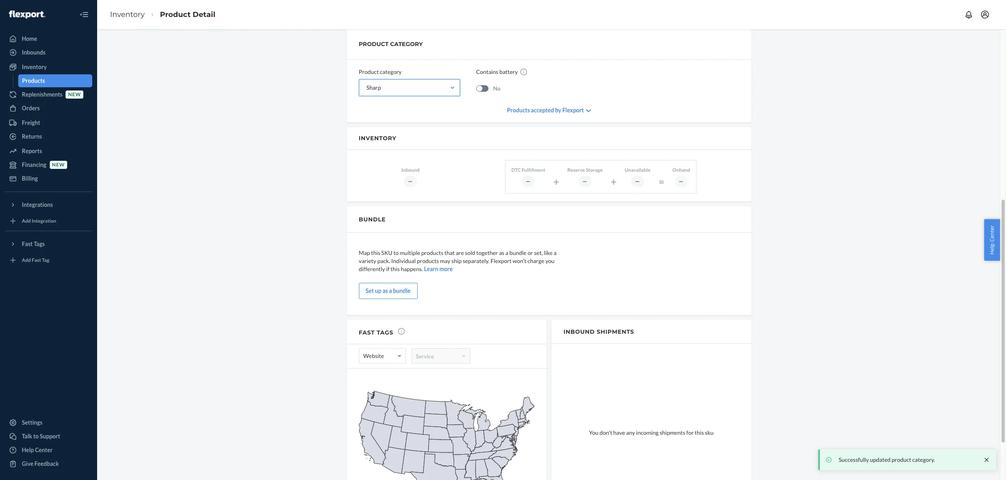 Task type: describe. For each thing, give the bounding box(es) containing it.
=
[[659, 176, 664, 188]]

to inside map this sku to multiple products that are sold together as a bundle or set, like a variety pack. individual products may ship separately. flexport won't charge you differently if this happens.
[[393, 250, 399, 256]]

chevron down image
[[586, 108, 591, 114]]

onhand
[[673, 167, 690, 173]]

successfully
[[839, 457, 869, 464]]

2 vertical spatial fast
[[359, 329, 375, 337]]

you don't have any incoming shipments for this sku
[[589, 430, 714, 437]]

contains
[[476, 68, 498, 75]]

billing
[[22, 175, 38, 182]]

talk to support
[[22, 433, 60, 440]]

replenishments
[[22, 91, 63, 98]]

shipments
[[660, 430, 685, 437]]

product for product detail
[[160, 10, 191, 19]]

flexport inside map this sku to multiple products that are sold together as a bundle or set, like a variety pack. individual products may ship separately. flexport won't charge you differently if this happens.
[[491, 258, 512, 264]]

category
[[390, 40, 423, 48]]

inventory link inside breadcrumbs navigation
[[110, 10, 145, 19]]

― for unavailable
[[635, 179, 640, 185]]

products accepted by flexport
[[507, 107, 584, 114]]

charge
[[528, 258, 544, 264]]

you
[[589, 430, 599, 437]]

successfully updated product category.
[[839, 457, 935, 464]]

differently
[[359, 266, 385, 273]]

pack.
[[377, 258, 390, 264]]

tags inside fast tags dropdown button
[[34, 241, 45, 248]]

fast tags inside dropdown button
[[22, 241, 45, 248]]

talk
[[22, 433, 32, 440]]

products for products
[[22, 77, 45, 84]]

have
[[613, 430, 625, 437]]

― for onhand
[[679, 179, 684, 185]]

0 horizontal spatial inventory link
[[5, 61, 92, 74]]

a inside button
[[389, 288, 392, 294]]

map this sku to multiple products that are sold together as a bundle or set, like a variety pack. individual products may ship separately. flexport won't charge you differently if this happens.
[[359, 250, 557, 273]]

settings link
[[5, 417, 92, 430]]

products link
[[18, 74, 92, 87]]

service
[[416, 353, 434, 360]]

set up as a bundle button
[[359, 283, 417, 299]]

add integration link
[[5, 215, 92, 228]]

as inside map this sku to multiple products that are sold together as a bundle or set, like a variety pack. individual products may ship separately. flexport won't charge you differently if this happens.
[[499, 250, 504, 256]]

bundle inside map this sku to multiple products that are sold together as a bundle or set, like a variety pack. individual products may ship separately. flexport won't charge you differently if this happens.
[[509, 250, 527, 256]]

2 horizontal spatial a
[[554, 250, 557, 256]]

inventory inside breadcrumbs navigation
[[110, 10, 145, 19]]

product detail
[[160, 10, 215, 19]]

learn more button
[[424, 265, 453, 273]]

set
[[366, 288, 374, 294]]

home
[[22, 35, 37, 42]]

integrations
[[22, 202, 53, 208]]

give feedback button
[[5, 458, 92, 471]]

inbound shipments
[[564, 328, 634, 336]]

product category
[[359, 40, 423, 48]]

website option
[[363, 350, 384, 363]]

returns
[[22, 133, 42, 140]]

1 horizontal spatial fast tags
[[359, 329, 393, 337]]

bundle
[[359, 216, 386, 223]]

product detail link
[[160, 10, 215, 19]]

billing link
[[5, 172, 92, 185]]

may
[[440, 258, 450, 264]]

like
[[544, 250, 553, 256]]

product category
[[359, 68, 402, 75]]

learn
[[424, 266, 438, 273]]

freight link
[[5, 117, 92, 130]]

to inside button
[[33, 433, 39, 440]]

fast inside dropdown button
[[22, 241, 33, 248]]

orders
[[22, 105, 40, 112]]

― for inbound
[[408, 179, 413, 185]]

financing
[[22, 161, 46, 168]]

detail
[[193, 10, 215, 19]]

don't
[[600, 430, 612, 437]]

flexport logo image
[[9, 10, 45, 19]]

learn more
[[424, 266, 453, 273]]

sku
[[381, 250, 392, 256]]

0 vertical spatial products
[[421, 250, 443, 256]]

product
[[359, 40, 389, 48]]

integrations button
[[5, 199, 92, 212]]

returns link
[[5, 130, 92, 143]]

dtc fulfillment
[[511, 167, 545, 173]]

settings
[[22, 420, 42, 427]]

products for products accepted by flexport
[[507, 107, 530, 114]]

talk to support button
[[5, 431, 92, 444]]

map
[[359, 250, 370, 256]]

for
[[686, 430, 694, 437]]

1 vertical spatial products
[[417, 258, 439, 264]]

or
[[528, 250, 533, 256]]

more
[[439, 266, 453, 273]]

are
[[456, 250, 464, 256]]

add fast tag link
[[5, 254, 92, 267]]

updated
[[870, 457, 891, 464]]

separately.
[[463, 258, 490, 264]]

by
[[555, 107, 561, 114]]

shipments
[[597, 328, 634, 336]]



Task type: vqa. For each thing, say whether or not it's contained in the screenshot.
Billing
yes



Task type: locate. For each thing, give the bounding box(es) containing it.
― for dtc fulfillment
[[526, 179, 531, 185]]

0 vertical spatial help center
[[989, 226, 996, 255]]

this left sku
[[371, 250, 380, 256]]

1 vertical spatial to
[[33, 433, 39, 440]]

fulfillment
[[522, 167, 545, 173]]

as right 'up'
[[383, 288, 388, 294]]

ship
[[451, 258, 462, 264]]

0 horizontal spatial new
[[52, 162, 65, 168]]

add for add integration
[[22, 218, 31, 224]]

as inside the set up as a bundle button
[[383, 288, 388, 294]]

flexport right by
[[562, 107, 584, 114]]

fast left tag
[[32, 258, 41, 264]]

1 horizontal spatial help center
[[989, 226, 996, 255]]

0 horizontal spatial product
[[160, 10, 191, 19]]

1 horizontal spatial products
[[507, 107, 530, 114]]

breadcrumbs navigation
[[104, 3, 222, 26]]

1 vertical spatial flexport
[[491, 258, 512, 264]]

2 ― from the left
[[526, 179, 531, 185]]

open notifications image
[[964, 10, 974, 19]]

category.
[[912, 457, 935, 464]]

0 horizontal spatial as
[[383, 288, 388, 294]]

inventory link
[[110, 10, 145, 19], [5, 61, 92, 74]]

website
[[363, 353, 384, 360]]

orders link
[[5, 102, 92, 115]]

fast up "add fast tag" at the bottom
[[22, 241, 33, 248]]

won't
[[513, 258, 526, 264]]

1 horizontal spatial help
[[989, 244, 996, 255]]

as
[[499, 250, 504, 256], [383, 288, 388, 294]]

1 vertical spatial fast tags
[[359, 329, 393, 337]]

product
[[160, 10, 191, 19], [359, 68, 379, 75]]

close navigation image
[[79, 10, 89, 19]]

help center link
[[5, 444, 92, 457]]

0 vertical spatial help
[[989, 244, 996, 255]]

sharp
[[366, 84, 381, 91]]

1 horizontal spatial product
[[359, 68, 379, 75]]

happens.
[[401, 266, 423, 273]]

0 horizontal spatial this
[[371, 250, 380, 256]]

1 horizontal spatial bundle
[[509, 250, 527, 256]]

reports link
[[5, 145, 92, 158]]

sold
[[465, 250, 475, 256]]

1 horizontal spatial inbound
[[564, 328, 595, 336]]

sku
[[705, 430, 714, 437]]

1 add from the top
[[22, 218, 31, 224]]

0 horizontal spatial products
[[22, 77, 45, 84]]

2 vertical spatial inventory
[[359, 135, 396, 142]]

1 vertical spatial add
[[22, 258, 31, 264]]

― for reserve storage
[[582, 179, 588, 185]]

1 vertical spatial inventory
[[22, 64, 47, 70]]

0 horizontal spatial fast tags
[[22, 241, 45, 248]]

fast tags button
[[5, 238, 92, 251]]

1 horizontal spatial to
[[393, 250, 399, 256]]

accepted
[[531, 107, 554, 114]]

new down reports link
[[52, 162, 65, 168]]

0 horizontal spatial inbound
[[401, 167, 420, 173]]

inbounds link
[[5, 46, 92, 59]]

0 vertical spatial fast
[[22, 241, 33, 248]]

0 vertical spatial add
[[22, 218, 31, 224]]

1 ― from the left
[[408, 179, 413, 185]]

to
[[393, 250, 399, 256], [33, 433, 39, 440]]

1 horizontal spatial as
[[499, 250, 504, 256]]

product up sharp
[[359, 68, 379, 75]]

1 + from the left
[[553, 176, 559, 188]]

0 vertical spatial inventory link
[[110, 10, 145, 19]]

help inside button
[[989, 244, 996, 255]]

2 add from the top
[[22, 258, 31, 264]]

help center inside button
[[989, 226, 996, 255]]

flexport
[[562, 107, 584, 114], [491, 258, 512, 264]]

to right the talk
[[33, 433, 39, 440]]

1 horizontal spatial this
[[391, 266, 400, 273]]

bundle up the 'won't'
[[509, 250, 527, 256]]

contains battery
[[476, 68, 518, 75]]

1 vertical spatial new
[[52, 162, 65, 168]]

1 vertical spatial inventory link
[[5, 61, 92, 74]]

0 vertical spatial as
[[499, 250, 504, 256]]

open account menu image
[[980, 10, 990, 19]]

tags up "add fast tag" at the bottom
[[34, 241, 45, 248]]

new for replenishments
[[68, 92, 81, 98]]

new
[[68, 92, 81, 98], [52, 162, 65, 168]]

center inside button
[[989, 226, 996, 242]]

product left detail
[[160, 10, 191, 19]]

0 horizontal spatial inventory
[[22, 64, 47, 70]]

inbounds
[[22, 49, 45, 56]]

fast tags up the website
[[359, 329, 393, 337]]

fast
[[22, 241, 33, 248], [32, 258, 41, 264], [359, 329, 375, 337]]

bundle
[[509, 250, 527, 256], [393, 288, 411, 294]]

0 horizontal spatial to
[[33, 433, 39, 440]]

products
[[22, 77, 45, 84], [507, 107, 530, 114]]

storage
[[586, 167, 603, 173]]

reserve storage
[[567, 167, 603, 173]]

add for add fast tag
[[22, 258, 31, 264]]

fast tags
[[22, 241, 45, 248], [359, 329, 393, 337]]

add left integration
[[22, 218, 31, 224]]

0 horizontal spatial help center
[[22, 447, 53, 454]]

inbound for inbound shipments
[[564, 328, 595, 336]]

category
[[380, 68, 402, 75]]

add left tag
[[22, 258, 31, 264]]

0 horizontal spatial tags
[[34, 241, 45, 248]]

set,
[[534, 250, 543, 256]]

new down the products link
[[68, 92, 81, 98]]

incoming
[[636, 430, 659, 437]]

integration
[[32, 218, 56, 224]]

flexport down together
[[491, 258, 512, 264]]

product for product category
[[359, 68, 379, 75]]

0 vertical spatial fast tags
[[22, 241, 45, 248]]

2 + from the left
[[611, 176, 617, 188]]

to right sku
[[393, 250, 399, 256]]

products up learn
[[417, 258, 439, 264]]

bundle right 'up'
[[393, 288, 411, 294]]

4 ― from the left
[[635, 179, 640, 185]]

0 vertical spatial center
[[989, 226, 996, 242]]

this right if
[[391, 266, 400, 273]]

you
[[545, 258, 555, 264]]

a right like
[[554, 250, 557, 256]]

unavailable
[[625, 167, 651, 173]]

1 vertical spatial tags
[[377, 329, 393, 337]]

that
[[444, 250, 455, 256]]

add
[[22, 218, 31, 224], [22, 258, 31, 264]]

if
[[386, 266, 390, 273]]

2 horizontal spatial inventory
[[359, 135, 396, 142]]

products up replenishments
[[22, 77, 45, 84]]

1 horizontal spatial inventory
[[110, 10, 145, 19]]

0 horizontal spatial +
[[553, 176, 559, 188]]

no
[[493, 85, 501, 92]]

multiple
[[400, 250, 420, 256]]

support
[[40, 433, 60, 440]]

0 vertical spatial new
[[68, 92, 81, 98]]

+
[[553, 176, 559, 188], [611, 176, 617, 188]]

1 vertical spatial products
[[507, 107, 530, 114]]

0 horizontal spatial a
[[389, 288, 392, 294]]

1 horizontal spatial a
[[506, 250, 508, 256]]

feedback
[[35, 461, 59, 468]]

add fast tag
[[22, 258, 49, 264]]

products inside the products link
[[22, 77, 45, 84]]

0 vertical spatial product
[[160, 10, 191, 19]]

1 horizontal spatial new
[[68, 92, 81, 98]]

1 vertical spatial as
[[383, 288, 388, 294]]

this right for
[[695, 430, 704, 437]]

this
[[371, 250, 380, 256], [391, 266, 400, 273], [695, 430, 704, 437]]

0 vertical spatial to
[[393, 250, 399, 256]]

1 vertical spatial product
[[359, 68, 379, 75]]

5 ― from the left
[[679, 179, 684, 185]]

1 horizontal spatial center
[[989, 226, 996, 242]]

product
[[892, 457, 911, 464]]

0 horizontal spatial bundle
[[393, 288, 411, 294]]

3 ― from the left
[[582, 179, 588, 185]]

freight
[[22, 119, 40, 126]]

1 vertical spatial help
[[22, 447, 34, 454]]

up
[[375, 288, 381, 294]]

0 horizontal spatial center
[[35, 447, 53, 454]]

dtc
[[511, 167, 521, 173]]

1 vertical spatial this
[[391, 266, 400, 273]]

reports
[[22, 148, 42, 155]]

1 horizontal spatial flexport
[[562, 107, 584, 114]]

as right together
[[499, 250, 504, 256]]

help center button
[[984, 220, 1000, 261]]

products up 'may'
[[421, 250, 443, 256]]

battery
[[499, 68, 518, 75]]

1 horizontal spatial tags
[[377, 329, 393, 337]]

product inside breadcrumbs navigation
[[160, 10, 191, 19]]

individual
[[391, 258, 416, 264]]

1 vertical spatial help center
[[22, 447, 53, 454]]

0 horizontal spatial help
[[22, 447, 34, 454]]

bundle inside the set up as a bundle button
[[393, 288, 411, 294]]

1 horizontal spatial inventory link
[[110, 10, 145, 19]]

any
[[626, 430, 635, 437]]

a right together
[[506, 250, 508, 256]]

0 vertical spatial inventory
[[110, 10, 145, 19]]

tags up the website
[[377, 329, 393, 337]]

0 vertical spatial flexport
[[562, 107, 584, 114]]

fast tags up "add fast tag" at the bottom
[[22, 241, 45, 248]]

2 horizontal spatial this
[[695, 430, 704, 437]]

1 vertical spatial bundle
[[393, 288, 411, 294]]

1 horizontal spatial +
[[611, 176, 617, 188]]

a right 'up'
[[389, 288, 392, 294]]

together
[[476, 250, 498, 256]]

reserve
[[567, 167, 585, 173]]

1 vertical spatial inbound
[[564, 328, 595, 336]]

new for financing
[[52, 162, 65, 168]]

tag
[[42, 258, 49, 264]]

inbound for inbound
[[401, 167, 420, 173]]

close toast image
[[983, 457, 991, 465]]

1 vertical spatial fast
[[32, 258, 41, 264]]

0 vertical spatial products
[[22, 77, 45, 84]]

fast up the website
[[359, 329, 375, 337]]

products left accepted
[[507, 107, 530, 114]]

1 vertical spatial center
[[35, 447, 53, 454]]

add integration
[[22, 218, 56, 224]]

set up as a bundle
[[366, 288, 411, 294]]

0 vertical spatial this
[[371, 250, 380, 256]]

give
[[22, 461, 33, 468]]

0 vertical spatial bundle
[[509, 250, 527, 256]]

0 horizontal spatial flexport
[[491, 258, 512, 264]]

2 vertical spatial this
[[695, 430, 704, 437]]

0 vertical spatial inbound
[[401, 167, 420, 173]]

0 vertical spatial tags
[[34, 241, 45, 248]]



